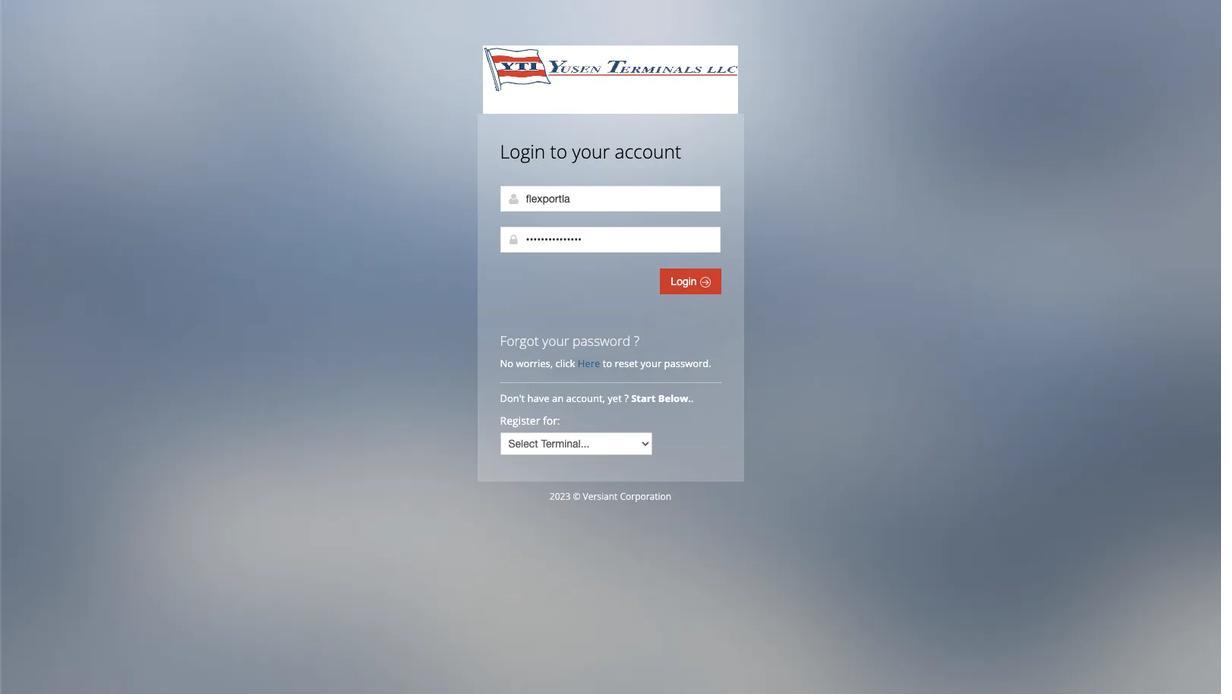 Task type: describe. For each thing, give the bounding box(es) containing it.
1 horizontal spatial your
[[572, 139, 610, 164]]

have
[[527, 392, 549, 406]]

no
[[500, 357, 513, 371]]

login for login
[[671, 276, 700, 288]]

password.
[[664, 357, 711, 371]]

2023 © versiant corporation
[[550, 491, 671, 503]]

user image
[[508, 193, 520, 205]]

2023
[[550, 491, 571, 503]]

lock image
[[508, 234, 520, 246]]

login for login to your account
[[500, 139, 545, 164]]

0 horizontal spatial to
[[550, 139, 567, 164]]

login button
[[660, 269, 721, 295]]

2 horizontal spatial your
[[641, 357, 662, 371]]

.
[[691, 392, 694, 406]]

for:
[[543, 414, 560, 428]]

? inside forgot your password ? no worries, click here to reset your password.
[[634, 332, 640, 350]]

Username text field
[[500, 186, 720, 212]]

Password password field
[[500, 227, 720, 253]]

corporation
[[620, 491, 671, 503]]

don't
[[500, 392, 525, 406]]

login to your account
[[500, 139, 681, 164]]

click
[[555, 357, 575, 371]]

to inside forgot your password ? no worries, click here to reset your password.
[[603, 357, 612, 371]]



Task type: locate. For each thing, give the bounding box(es) containing it.
1 vertical spatial login
[[671, 276, 700, 288]]

below.
[[658, 392, 691, 406]]

0 vertical spatial your
[[572, 139, 610, 164]]

forgot
[[500, 332, 539, 350]]

password
[[573, 332, 630, 350]]

1 vertical spatial your
[[542, 332, 569, 350]]

register for:
[[500, 414, 560, 428]]

login
[[500, 139, 545, 164], [671, 276, 700, 288]]

1 horizontal spatial to
[[603, 357, 612, 371]]

to up username text box
[[550, 139, 567, 164]]

? right yet in the bottom of the page
[[624, 392, 629, 406]]

your
[[572, 139, 610, 164], [542, 332, 569, 350], [641, 357, 662, 371]]

©
[[573, 491, 580, 503]]

1 horizontal spatial login
[[671, 276, 700, 288]]

account,
[[566, 392, 605, 406]]

0 horizontal spatial your
[[542, 332, 569, 350]]

here link
[[578, 357, 600, 371]]

don't have an account, yet ? start below. .
[[500, 392, 696, 406]]

0 horizontal spatial ?
[[624, 392, 629, 406]]

your right reset
[[641, 357, 662, 371]]

swapright image
[[700, 277, 710, 288]]

0 horizontal spatial login
[[500, 139, 545, 164]]

an
[[552, 392, 564, 406]]

?
[[634, 332, 640, 350], [624, 392, 629, 406]]

register
[[500, 414, 540, 428]]

to right here
[[603, 357, 612, 371]]

yet
[[608, 392, 622, 406]]

1 horizontal spatial ?
[[634, 332, 640, 350]]

versiant
[[583, 491, 618, 503]]

start
[[631, 392, 656, 406]]

0 vertical spatial to
[[550, 139, 567, 164]]

1 vertical spatial ?
[[624, 392, 629, 406]]

here
[[578, 357, 600, 371]]

to
[[550, 139, 567, 164], [603, 357, 612, 371]]

0 vertical spatial ?
[[634, 332, 640, 350]]

reset
[[615, 357, 638, 371]]

login inside button
[[671, 276, 700, 288]]

your up username text box
[[572, 139, 610, 164]]

forgot your password ? no worries, click here to reset your password.
[[500, 332, 711, 371]]

1 vertical spatial to
[[603, 357, 612, 371]]

account
[[615, 139, 681, 164]]

? up reset
[[634, 332, 640, 350]]

2 vertical spatial your
[[641, 357, 662, 371]]

worries,
[[516, 357, 553, 371]]

your up click
[[542, 332, 569, 350]]

0 vertical spatial login
[[500, 139, 545, 164]]



Task type: vqa. For each thing, say whether or not it's contained in the screenshot.
.
yes



